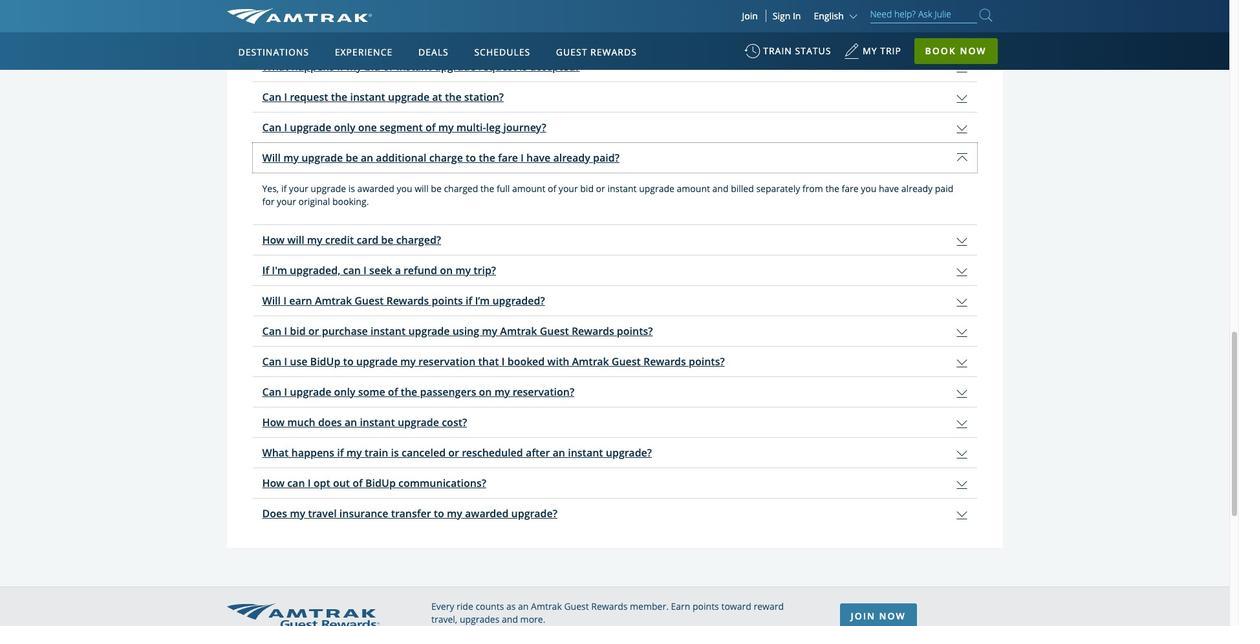 Task type: vqa. For each thing, say whether or not it's contained in the screenshot.
Or
yes



Task type: locate. For each thing, give the bounding box(es) containing it.
1 vertical spatial how
[[262, 415, 285, 430]]

an right as
[[518, 600, 529, 613]]

0 horizontal spatial can
[[287, 476, 305, 490]]

know
[[320, 29, 347, 43]]

2 can from the top
[[262, 120, 281, 135]]

will inside button
[[262, 151, 281, 165]]

rewards
[[591, 46, 637, 58], [387, 294, 429, 308], [572, 324, 614, 338], [644, 355, 686, 369], [592, 600, 628, 613]]

0 horizontal spatial amount
[[512, 182, 546, 195]]

2 vertical spatial bid
[[290, 324, 306, 338]]

can i upgrade only one segment of my multi-leg journey? button
[[253, 113, 977, 142]]

points right earn
[[693, 600, 719, 613]]

1 vertical spatial fare
[[842, 182, 859, 195]]

can i request the instant upgrade at the station? button
[[253, 82, 977, 112]]

1 horizontal spatial amount
[[677, 182, 710, 195]]

1 vertical spatial to
[[343, 355, 354, 369]]

your
[[289, 182, 308, 195], [559, 182, 578, 195], [277, 195, 296, 208]]

will for will i earn amtrak guest rewards points if i'm upgraded?
[[262, 294, 281, 308]]

be inside button
[[381, 233, 394, 247]]

instant down deals
[[397, 59, 432, 74]]

fare inside button
[[498, 151, 518, 165]]

will down will my upgrade be an additional charge to the fare i have already paid?
[[415, 182, 429, 195]]

0 horizontal spatial on
[[440, 263, 453, 278]]

1 vertical spatial be
[[431, 182, 442, 195]]

your down will my upgrade be an additional charge to the fare i have already paid? button
[[559, 182, 578, 195]]

1 horizontal spatial already
[[902, 182, 933, 195]]

i'm
[[475, 294, 490, 308]]

0 vertical spatial bid
[[365, 59, 380, 74]]

fare right 'from'
[[842, 182, 859, 195]]

how up does at the left of the page
[[262, 476, 285, 490]]

1 horizontal spatial points
[[693, 600, 719, 613]]

0 vertical spatial on
[[440, 263, 453, 278]]

0 horizontal spatial join
[[742, 10, 758, 22]]

already left paid
[[902, 182, 933, 195]]

how left much
[[262, 415, 285, 430]]

1 horizontal spatial have
[[879, 182, 899, 195]]

1 vertical spatial will
[[262, 294, 281, 308]]

1 horizontal spatial to
[[434, 507, 444, 521]]

1 vertical spatial will
[[415, 182, 429, 195]]

1 vertical spatial on
[[479, 385, 492, 399]]

ride
[[457, 600, 473, 613]]

0 vertical spatial bidup
[[310, 355, 341, 369]]

will inside when will i know if my offer or instant upgrade request was accepted? button
[[294, 29, 311, 43]]

only inside button
[[334, 385, 356, 399]]

2 will from the top
[[262, 294, 281, 308]]

fare up the full at the top left
[[498, 151, 518, 165]]

0 vertical spatial is
[[520, 59, 528, 74]]

2 horizontal spatial is
[[520, 59, 528, 74]]

have down journey?
[[527, 151, 551, 165]]

you down the additional at the top
[[397, 182, 412, 195]]

if inside yes, if your upgrade is awarded you will be charged the full amount of your bid or instant upgrade amount and billed separately from the fare you have already paid for your original booking.
[[281, 182, 287, 195]]

cost?
[[442, 415, 467, 430]]

can i bid or purchase instant upgrade using my amtrak guest rewards points? button
[[253, 316, 977, 346]]

on down 'that'
[[479, 385, 492, 399]]

the down leg
[[479, 151, 496, 165]]

2 horizontal spatial be
[[431, 182, 442, 195]]

your right for
[[277, 195, 296, 208]]

bid
[[365, 59, 380, 74], [581, 182, 594, 195], [290, 324, 306, 338]]

when will i know if my offer or instant upgrade request was accepted?
[[262, 29, 612, 43]]

regions map image
[[275, 108, 585, 289]]

bidup right use
[[310, 355, 341, 369]]

and
[[713, 182, 729, 195], [502, 613, 518, 626]]

0 vertical spatial join
[[742, 10, 758, 22]]

0 vertical spatial how
[[262, 233, 285, 247]]

amtrak right with
[[572, 355, 609, 369]]

1 will from the top
[[262, 151, 281, 165]]

join now link
[[840, 604, 917, 626]]

is down schedules on the top of page
[[520, 59, 528, 74]]

happens
[[291, 59, 335, 74], [291, 446, 335, 460]]

of right the full at the top left
[[548, 182, 557, 195]]

bid inside yes, if your upgrade is awarded you will be charged the full amount of your bid or instant upgrade amount and billed separately from the fare you have already paid for your original booking.
[[581, 182, 594, 195]]

5 can from the top
[[262, 385, 281, 399]]

join inside "banner"
[[742, 10, 758, 22]]

if
[[262, 263, 269, 278]]

what down destinations
[[262, 59, 289, 74]]

you right 'from'
[[861, 182, 877, 195]]

rewards inside every ride counts as an amtrak guest rewards member. earn points toward reward travel, upgrades and more.
[[592, 600, 628, 613]]

when will i know if my offer or instant upgrade request was accepted? button
[[253, 21, 977, 51]]

1 horizontal spatial points?
[[689, 355, 725, 369]]

3 how from the top
[[262, 476, 285, 490]]

rewards left member. at the right bottom
[[592, 600, 628, 613]]

1 how from the top
[[262, 233, 285, 247]]

0 vertical spatial only
[[334, 120, 356, 135]]

the inside button
[[479, 151, 496, 165]]

guest rewards
[[556, 46, 637, 58]]

0 vertical spatial to
[[466, 151, 476, 165]]

instant down will i earn amtrak guest rewards points if i'm upgraded?
[[371, 324, 406, 338]]

0 vertical spatial and
[[713, 182, 729, 195]]

1 vertical spatial already
[[902, 182, 933, 195]]

what happens if my bid or instant upgrade request is accepted?
[[262, 59, 580, 74]]

will left earn
[[262, 294, 281, 308]]

4 can from the top
[[262, 355, 281, 369]]

1 vertical spatial bid
[[581, 182, 594, 195]]

train status link
[[745, 39, 832, 71]]

1 vertical spatial join
[[851, 610, 876, 622]]

how
[[262, 233, 285, 247], [262, 415, 285, 430], [262, 476, 285, 490]]

guest inside button
[[612, 355, 641, 369]]

how will my credit card be charged?
[[262, 233, 441, 247]]

rewards up can i request the instant upgrade at the station? button
[[591, 46, 637, 58]]

be
[[346, 151, 358, 165], [431, 182, 442, 195], [381, 233, 394, 247]]

rewards down can i bid or purchase instant upgrade using my amtrak guest rewards points? button
[[644, 355, 686, 369]]

1 vertical spatial only
[[334, 385, 356, 399]]

my right using
[[482, 324, 498, 338]]

1 vertical spatial and
[[502, 613, 518, 626]]

what down much
[[262, 446, 289, 460]]

1 horizontal spatial join
[[851, 610, 876, 622]]

1 only from the top
[[334, 120, 356, 135]]

destinations button
[[233, 34, 314, 71]]

request down schedules on the top of page
[[479, 59, 517, 74]]

of right segment
[[426, 120, 436, 135]]

2 vertical spatial be
[[381, 233, 394, 247]]

transfer
[[391, 507, 431, 521]]

0 horizontal spatial upgrade?
[[511, 507, 558, 521]]

amtrak image
[[227, 8, 372, 24]]

banner
[[0, 0, 1230, 299]]

1 horizontal spatial and
[[713, 182, 729, 195]]

amtrak down upgraded?
[[500, 324, 537, 338]]

if
[[349, 29, 356, 43], [337, 59, 344, 74], [281, 182, 287, 195], [466, 294, 473, 308], [337, 446, 344, 460]]

counts
[[476, 600, 504, 613]]

will inside button
[[262, 294, 281, 308]]

0 horizontal spatial fare
[[498, 151, 518, 165]]

reward
[[754, 600, 784, 613]]

is right train
[[391, 446, 399, 460]]

charged
[[444, 182, 478, 195]]

2 only from the top
[[334, 385, 356, 399]]

how inside button
[[262, 233, 285, 247]]

my left credit
[[307, 233, 323, 247]]

upgrade? down how much does an instant upgrade cost? button
[[606, 446, 652, 460]]

can i upgrade only some of the passengers on my reservation? button
[[253, 377, 977, 407]]

on for refund
[[440, 263, 453, 278]]

only inside 'button'
[[334, 120, 356, 135]]

1 vertical spatial bidup
[[366, 476, 396, 490]]

now
[[960, 45, 987, 57]]

1 vertical spatial is
[[349, 182, 355, 195]]

and down as
[[502, 613, 518, 626]]

happens down know
[[291, 59, 335, 74]]

0 vertical spatial request
[[499, 29, 538, 43]]

book
[[926, 45, 957, 57]]

using
[[453, 324, 480, 338]]

0 horizontal spatial you
[[397, 182, 412, 195]]

will
[[262, 151, 281, 165], [262, 294, 281, 308]]

points inside button
[[432, 294, 463, 308]]

or down paid?
[[596, 182, 605, 195]]

my left train
[[347, 446, 362, 460]]

can i bid or purchase instant upgrade using my amtrak guest rewards points?
[[262, 324, 653, 338]]

to
[[466, 151, 476, 165], [343, 355, 354, 369], [434, 507, 444, 521]]

amount left billed
[[677, 182, 710, 195]]

0 horizontal spatial be
[[346, 151, 358, 165]]

can for can i use bidup to upgrade my reservation that i booked with amtrak guest rewards points?
[[262, 355, 281, 369]]

0 horizontal spatial have
[[527, 151, 551, 165]]

1 you from the left
[[397, 182, 412, 195]]

awarded up booking.
[[358, 182, 395, 195]]

instant up deals
[[417, 29, 452, 43]]

3 can from the top
[[262, 324, 281, 338]]

rescheduled
[[462, 446, 523, 460]]

to right charge
[[466, 151, 476, 165]]

to down the purchase
[[343, 355, 354, 369]]

join
[[742, 10, 758, 22], [851, 610, 876, 622]]

an right does
[[345, 415, 357, 430]]

1 horizontal spatial awarded
[[465, 507, 509, 521]]

1 vertical spatial points
[[693, 600, 719, 613]]

how up i'm
[[262, 233, 285, 247]]

points?
[[617, 324, 653, 338], [689, 355, 725, 369]]

join left sign
[[742, 10, 758, 22]]

awarded inside button
[[465, 507, 509, 521]]

2 vertical spatial request
[[290, 90, 328, 104]]

much
[[287, 415, 316, 430]]

instant down will my upgrade be an additional charge to the fare i have already paid? button
[[608, 182, 637, 195]]

1 horizontal spatial be
[[381, 233, 394, 247]]

0 horizontal spatial points?
[[617, 324, 653, 338]]

1 vertical spatial points?
[[689, 355, 725, 369]]

0 vertical spatial already
[[553, 151, 591, 165]]

instant up the 'one'
[[350, 90, 386, 104]]

0 vertical spatial what
[[262, 59, 289, 74]]

will inside yes, if your upgrade is awarded you will be charged the full amount of your bid or instant upgrade amount and billed separately from the fare you have already paid for your original booking.
[[415, 182, 429, 195]]

does my travel insurance transfer to my awarded upgrade? button
[[253, 499, 977, 529]]

does
[[262, 507, 287, 521]]

upgrade? down 'after'
[[511, 507, 558, 521]]

my down can i use bidup to upgrade my reservation that i booked with amtrak guest rewards points?
[[495, 385, 510, 399]]

can
[[343, 263, 361, 278], [287, 476, 305, 490]]

application
[[253, 0, 977, 529], [275, 108, 585, 289]]

0 horizontal spatial to
[[343, 355, 354, 369]]

0 vertical spatial be
[[346, 151, 358, 165]]

0 horizontal spatial awarded
[[358, 182, 395, 195]]

have left paid
[[879, 182, 899, 195]]

book now
[[926, 45, 987, 57]]

my up original
[[283, 151, 299, 165]]

will up yes, on the left of the page
[[262, 151, 281, 165]]

1 what from the top
[[262, 59, 289, 74]]

can left seek
[[343, 263, 361, 278]]

0 vertical spatial points
[[432, 294, 463, 308]]

0 vertical spatial can
[[343, 263, 361, 278]]

will up upgraded,
[[287, 233, 305, 247]]

0 horizontal spatial bidup
[[310, 355, 341, 369]]

already left paid?
[[553, 151, 591, 165]]

will inside how will my credit card be charged? button
[[287, 233, 305, 247]]

sign in button
[[773, 10, 801, 22]]

points up can i bid or purchase instant upgrade using my amtrak guest rewards points?
[[432, 294, 463, 308]]

2 vertical spatial is
[[391, 446, 399, 460]]

0 vertical spatial happens
[[291, 59, 335, 74]]

1 horizontal spatial fare
[[842, 182, 859, 195]]

only left some
[[334, 385, 356, 399]]

segment
[[380, 120, 423, 135]]

0 vertical spatial points?
[[617, 324, 653, 338]]

from
[[803, 182, 824, 195]]

how can i opt out of bidup communications?
[[262, 476, 487, 490]]

1 horizontal spatial you
[[861, 182, 877, 195]]

can inside button
[[343, 263, 361, 278]]

1 happens from the top
[[291, 59, 335, 74]]

to inside button
[[434, 507, 444, 521]]

what
[[262, 59, 289, 74], [262, 446, 289, 460]]

can inside 'button'
[[262, 120, 281, 135]]

my
[[863, 45, 878, 57]]

1 horizontal spatial on
[[479, 385, 492, 399]]

only
[[334, 120, 356, 135], [334, 385, 356, 399]]

if right yes, on the left of the page
[[281, 182, 287, 195]]

bid up use
[[290, 324, 306, 338]]

the right some
[[401, 385, 417, 399]]

1 horizontal spatial is
[[391, 446, 399, 460]]

1 vertical spatial can
[[287, 476, 305, 490]]

request up schedules on the top of page
[[499, 29, 538, 43]]

1 vertical spatial what
[[262, 446, 289, 460]]

2 what from the top
[[262, 446, 289, 460]]

1 vertical spatial accepted?
[[530, 59, 580, 74]]

0 vertical spatial will
[[294, 29, 311, 43]]

0 vertical spatial will
[[262, 151, 281, 165]]

request inside button
[[290, 90, 328, 104]]

1 can from the top
[[262, 90, 281, 104]]

0 vertical spatial upgrade?
[[606, 446, 652, 460]]

how for how can i opt out of bidup communications?
[[262, 476, 285, 490]]

every ride counts as an amtrak guest rewards member. earn points toward reward travel, upgrades and more.
[[432, 600, 784, 626]]

banner containing join
[[0, 0, 1230, 299]]

awarded down "communications?"
[[465, 507, 509, 521]]

upgrade
[[455, 29, 497, 43], [435, 59, 476, 74], [388, 90, 430, 104], [290, 120, 331, 135], [302, 151, 343, 165], [311, 182, 346, 195], [639, 182, 675, 195], [409, 324, 450, 338], [356, 355, 398, 369], [290, 385, 331, 399], [398, 415, 439, 430]]

amtrak up more.
[[531, 600, 562, 613]]

is up booking.
[[349, 182, 355, 195]]

1 vertical spatial have
[[879, 182, 899, 195]]

of inside 'button'
[[426, 120, 436, 135]]

only left the 'one'
[[334, 120, 356, 135]]

how for how will my credit card be charged?
[[262, 233, 285, 247]]

1 horizontal spatial can
[[343, 263, 361, 278]]

2 vertical spatial to
[[434, 507, 444, 521]]

application inside "banner"
[[275, 108, 585, 289]]

2 horizontal spatial bid
[[581, 182, 594, 195]]

what happens if my train is canceled or rescheduled after an instant upgrade? button
[[253, 438, 977, 468]]

2 horizontal spatial to
[[466, 151, 476, 165]]

an down the 'one'
[[361, 151, 373, 165]]

was
[[540, 29, 560, 43]]

train
[[365, 446, 388, 460]]

0 horizontal spatial points
[[432, 294, 463, 308]]

rewards inside popup button
[[591, 46, 637, 58]]

1 vertical spatial happens
[[291, 446, 335, 460]]

0 horizontal spatial and
[[502, 613, 518, 626]]

awarded inside yes, if your upgrade is awarded you will be charged the full amount of your bid or instant upgrade amount and billed separately from the fare you have already paid for your original booking.
[[358, 182, 395, 195]]

bid down paid?
[[581, 182, 594, 195]]

to right transfer at left
[[434, 507, 444, 521]]

1 horizontal spatial bidup
[[366, 476, 396, 490]]

2 how from the top
[[262, 415, 285, 430]]

will down the amtrak image
[[294, 29, 311, 43]]

1 vertical spatial awarded
[[465, 507, 509, 521]]

passengers
[[420, 385, 476, 399]]

experience
[[335, 46, 393, 58]]

only for some
[[334, 385, 356, 399]]

of right some
[[388, 385, 398, 399]]

how will my credit card be charged? button
[[253, 225, 977, 255]]

on inside button
[[479, 385, 492, 399]]

does my travel insurance transfer to my awarded upgrade?
[[262, 507, 558, 521]]

awarded
[[358, 182, 395, 195], [465, 507, 509, 521]]

1 horizontal spatial upgrade?
[[606, 446, 652, 460]]

instant down how much does an instant upgrade cost? button
[[568, 446, 603, 460]]

on inside button
[[440, 263, 453, 278]]

to inside button
[[343, 355, 354, 369]]

accepted? down was
[[530, 59, 580, 74]]

or down experience
[[383, 59, 394, 74]]

how can i opt out of bidup communications? button
[[253, 468, 977, 498]]

0 vertical spatial have
[[527, 151, 551, 165]]

on right refund
[[440, 263, 453, 278]]

can left opt on the left of the page
[[287, 476, 305, 490]]

join for join
[[742, 10, 758, 22]]

communications?
[[399, 476, 487, 490]]

0 horizontal spatial already
[[553, 151, 591, 165]]

be down the 'one'
[[346, 151, 358, 165]]

0 vertical spatial fare
[[498, 151, 518, 165]]

be right card
[[381, 233, 394, 247]]

my trip
[[863, 45, 902, 57]]

2 happens from the top
[[291, 446, 335, 460]]

refund
[[404, 263, 437, 278]]

instant
[[417, 29, 452, 43], [397, 59, 432, 74], [350, 90, 386, 104], [608, 182, 637, 195], [371, 324, 406, 338], [360, 415, 395, 430], [568, 446, 603, 460]]

my inside 'button'
[[438, 120, 454, 135]]

join inside join now link
[[851, 610, 876, 622]]

with
[[548, 355, 570, 369]]

and left billed
[[713, 182, 729, 195]]

be left the charged
[[431, 182, 442, 195]]

separately
[[757, 182, 800, 195]]

join for join now
[[851, 610, 876, 622]]

my trip button
[[844, 39, 902, 71]]

happens for what happens if my bid or instant upgrade request is accepted?
[[291, 59, 335, 74]]

points inside every ride counts as an amtrak guest rewards member. earn points toward reward travel, upgrades and more.
[[693, 600, 719, 613]]

an inside button
[[361, 151, 373, 165]]

0 vertical spatial awarded
[[358, 182, 395, 195]]

charged?
[[396, 233, 441, 247]]

2 vertical spatial will
[[287, 233, 305, 247]]

if left i'm
[[466, 294, 473, 308]]

0 horizontal spatial is
[[349, 182, 355, 195]]

2 vertical spatial how
[[262, 476, 285, 490]]



Task type: describe. For each thing, give the bounding box(es) containing it.
train
[[764, 45, 792, 57]]

booked
[[508, 355, 545, 369]]

yes,
[[262, 182, 279, 195]]

can inside button
[[287, 476, 305, 490]]

deals button
[[413, 34, 454, 71]]

or right canceled
[[449, 446, 459, 460]]

can for can i upgrade only some of the passengers on my reservation?
[[262, 385, 281, 399]]

1 vertical spatial request
[[479, 59, 517, 74]]

is inside what happens if my train is canceled or rescheduled after an instant upgrade? button
[[391, 446, 399, 460]]

can for can i bid or purchase instant upgrade using my amtrak guest rewards points?
[[262, 324, 281, 338]]

search icon image
[[980, 6, 993, 24]]

member.
[[630, 600, 669, 613]]

how much does an instant upgrade cost?
[[262, 415, 467, 430]]

your up original
[[289, 182, 308, 195]]

more.
[[521, 613, 546, 626]]

a
[[395, 263, 401, 278]]

one
[[358, 120, 377, 135]]

fare inside yes, if your upgrade is awarded you will be charged the full amount of your bid or instant upgrade amount and billed separately from the fare you have already paid for your original booking.
[[842, 182, 859, 195]]

bidup inside button
[[366, 476, 396, 490]]

Please enter your search item search field
[[871, 6, 977, 23]]

multi-
[[457, 120, 486, 135]]

if up experience
[[349, 29, 356, 43]]

as
[[507, 600, 516, 613]]

what happens if my train is canceled or rescheduled after an instant upgrade?
[[262, 446, 652, 460]]

additional
[[376, 151, 427, 165]]

join now
[[851, 610, 906, 622]]

my right does at the left of the page
[[290, 507, 305, 521]]

sign in
[[773, 10, 801, 22]]

the down 'experience' popup button
[[331, 90, 348, 104]]

guest inside every ride counts as an amtrak guest rewards member. earn points toward reward travel, upgrades and more.
[[564, 600, 589, 613]]

earn
[[289, 294, 312, 308]]

the inside button
[[401, 385, 417, 399]]

instant inside yes, if your upgrade is awarded you will be charged the full amount of your bid or instant upgrade amount and billed separately from the fare you have already paid for your original booking.
[[608, 182, 637, 195]]

deals
[[419, 46, 449, 58]]

2 amount from the left
[[677, 182, 710, 195]]

leg
[[486, 120, 501, 135]]

or inside yes, if your upgrade is awarded you will be charged the full amount of your bid or instant upgrade amount and billed separately from the fare you have already paid for your original booking.
[[596, 182, 605, 195]]

yes, if your upgrade is awarded you will be charged the full amount of your bid or instant upgrade amount and billed separately from the fare you have already paid for your original booking. element
[[253, 182, 977, 208]]

what for what happens if my bid or instant upgrade request is accepted?
[[262, 59, 289, 74]]

can i use bidup to upgrade my reservation that i booked with amtrak guest rewards points? button
[[253, 347, 977, 376]]

my up experience
[[359, 29, 374, 43]]

when
[[262, 29, 291, 43]]

instant up train
[[360, 415, 395, 430]]

charge
[[429, 151, 463, 165]]

amtrak up the purchase
[[315, 294, 352, 308]]

happens for what happens if my train is canceled or rescheduled after an instant upgrade?
[[291, 446, 335, 460]]

toward
[[722, 600, 752, 613]]

0 vertical spatial accepted?
[[562, 29, 612, 43]]

points? inside can i bid or purchase instant upgrade using my amtrak guest rewards points? button
[[617, 324, 653, 338]]

my down "communications?"
[[447, 507, 463, 521]]

will i earn amtrak guest rewards points if i'm upgraded?
[[262, 294, 545, 308]]

guest inside popup button
[[556, 46, 588, 58]]

amtrak inside button
[[572, 355, 609, 369]]

will my upgrade be an additional charge to the fare i have already paid? button
[[253, 143, 977, 173]]

rewards down will i earn amtrak guest rewards points if i'm upgraded? button
[[572, 324, 614, 338]]

original
[[299, 195, 330, 208]]

will my upgrade be an additional charge to the fare i have already paid?
[[262, 151, 620, 165]]

upgraded,
[[290, 263, 341, 278]]

2 you from the left
[[861, 182, 877, 195]]

booking.
[[333, 195, 369, 208]]

if down experience
[[337, 59, 344, 74]]

of inside yes, if your upgrade is awarded you will be charged the full amount of your bid or instant upgrade amount and billed separately from the fare you have already paid for your original booking.
[[548, 182, 557, 195]]

is inside what happens if my bid or instant upgrade request is accepted? button
[[520, 59, 528, 74]]

after
[[526, 446, 550, 460]]

my down experience
[[347, 59, 362, 74]]

travel
[[308, 507, 337, 521]]

experience button
[[330, 34, 398, 71]]

full
[[497, 182, 510, 195]]

be inside yes, if your upgrade is awarded you will be charged the full amount of your bid or instant upgrade amount and billed separately from the fare you have already paid for your original booking.
[[431, 182, 442, 195]]

instant inside button
[[350, 90, 386, 104]]

of right out
[[353, 476, 363, 490]]

upgrade inside button
[[302, 151, 343, 165]]

i'm
[[272, 263, 287, 278]]

upgrade inside 'button'
[[290, 120, 331, 135]]

what for what happens if my train is canceled or rescheduled after an instant upgrade?
[[262, 446, 289, 460]]

use
[[290, 355, 308, 369]]

status
[[795, 45, 832, 57]]

how for how much does an instant upgrade cost?
[[262, 415, 285, 430]]

every
[[432, 600, 454, 613]]

or left the purchase
[[309, 324, 319, 338]]

journey?
[[504, 120, 547, 135]]

an inside every ride counts as an amtrak guest rewards member. earn points toward reward travel, upgrades and more.
[[518, 600, 529, 613]]

can i request the instant upgrade at the station?
[[262, 90, 504, 104]]

out
[[333, 476, 350, 490]]

the right 'from'
[[826, 182, 840, 195]]

if up out
[[337, 446, 344, 460]]

can i use bidup to upgrade my reservation that i booked with amtrak guest rewards points?
[[262, 355, 725, 369]]

schedules link
[[469, 32, 536, 70]]

reservation?
[[513, 385, 575, 399]]

the left the full at the top left
[[481, 182, 494, 195]]

billed
[[731, 182, 754, 195]]

trip
[[881, 45, 902, 57]]

to inside button
[[466, 151, 476, 165]]

my left trip?
[[456, 263, 471, 278]]

rewards down a
[[387, 294, 429, 308]]

trip?
[[474, 263, 496, 278]]

my up can i upgrade only some of the passengers on my reservation?
[[401, 355, 416, 369]]

at
[[432, 90, 442, 104]]

sign
[[773, 10, 791, 22]]

1 horizontal spatial bid
[[365, 59, 380, 74]]

and inside yes, if your upgrade is awarded you will be charged the full amount of your bid or instant upgrade amount and billed separately from the fare you have already paid for your original booking.
[[713, 182, 729, 195]]

have inside button
[[527, 151, 551, 165]]

and inside every ride counts as an amtrak guest rewards member. earn points toward reward travel, upgrades and more.
[[502, 613, 518, 626]]

earn
[[671, 600, 691, 613]]

can i upgrade only one segment of my multi-leg journey?
[[262, 120, 547, 135]]

upgrades
[[460, 613, 500, 626]]

destinations
[[238, 46, 309, 58]]

1 vertical spatial upgrade?
[[511, 507, 558, 521]]

some
[[358, 385, 385, 399]]

will for how will my credit card be charged?
[[287, 233, 305, 247]]

rewards inside button
[[644, 355, 686, 369]]

on for passengers
[[479, 385, 492, 399]]

upgraded?
[[493, 294, 545, 308]]

offer
[[377, 29, 401, 43]]

amtrak guest rewards image
[[227, 604, 380, 626]]

or right offer
[[404, 29, 415, 43]]

yes, if your upgrade is awarded you will be charged the full amount of your bid or instant upgrade amount and billed separately from the fare you have already paid for your original booking.
[[262, 182, 954, 208]]

only for one
[[334, 120, 356, 135]]

for
[[262, 195, 275, 208]]

points? inside can i use bidup to upgrade my reservation that i booked with amtrak guest rewards points? button
[[689, 355, 725, 369]]

purchase
[[322, 324, 368, 338]]

will for when will i know if my offer or instant upgrade request was accepted?
[[294, 29, 311, 43]]

paid?
[[593, 151, 620, 165]]

be inside button
[[346, 151, 358, 165]]

can for can i request the instant upgrade at the station?
[[262, 90, 281, 104]]

paid
[[935, 182, 954, 195]]

already inside button
[[553, 151, 591, 165]]

can for can i upgrade only one segment of my multi-leg journey?
[[262, 120, 281, 135]]

reservation
[[419, 355, 476, 369]]

application containing when will i know if my offer or instant upgrade request was accepted?
[[253, 0, 977, 529]]

does
[[318, 415, 342, 430]]

book now button
[[915, 38, 998, 64]]

an right 'after'
[[553, 446, 565, 460]]

the right at
[[445, 90, 462, 104]]

english button
[[814, 10, 861, 22]]

i inside 'button'
[[284, 120, 287, 135]]

train status
[[764, 45, 832, 57]]

bidup inside button
[[310, 355, 341, 369]]

amtrak inside every ride counts as an amtrak guest rewards member. earn points toward reward travel, upgrades and more.
[[531, 600, 562, 613]]

will for will my upgrade be an additional charge to the fare i have already paid?
[[262, 151, 281, 165]]

credit
[[325, 233, 354, 247]]

1 amount from the left
[[512, 182, 546, 195]]

will i earn amtrak guest rewards points if i'm upgraded? button
[[253, 286, 977, 316]]

already inside yes, if your upgrade is awarded you will be charged the full amount of your bid or instant upgrade amount and billed separately from the fare you have already paid for your original booking.
[[902, 182, 933, 195]]

can i upgrade only some of the passengers on my reservation?
[[262, 385, 575, 399]]

is inside yes, if your upgrade is awarded you will be charged the full amount of your bid or instant upgrade amount and billed separately from the fare you have already paid for your original booking.
[[349, 182, 355, 195]]

how much does an instant upgrade cost? button
[[253, 408, 977, 437]]

have inside yes, if your upgrade is awarded you will be charged the full amount of your bid or instant upgrade amount and billed separately from the fare you have already paid for your original booking.
[[879, 182, 899, 195]]

0 horizontal spatial bid
[[290, 324, 306, 338]]

if i'm upgraded, can i seek a refund on my trip?
[[262, 263, 496, 278]]

in
[[793, 10, 801, 22]]

guest rewards button
[[551, 34, 642, 71]]

what happens if my bid or instant upgrade request is accepted? button
[[253, 52, 977, 81]]



